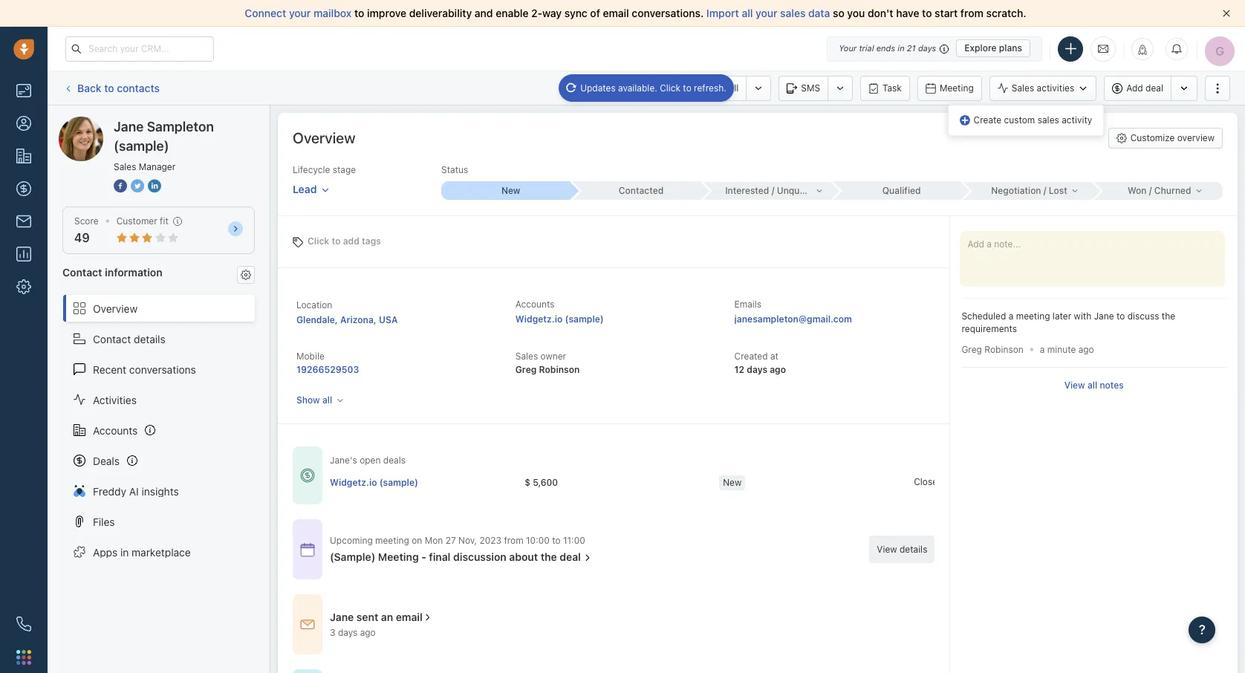 Task type: locate. For each thing, give the bounding box(es) containing it.
1 horizontal spatial days
[[747, 364, 768, 375]]

days right 21 on the top right of page
[[918, 43, 936, 53]]

0 vertical spatial sales
[[780, 7, 806, 19]]

greg down "accounts widgetz.io (sample)"
[[516, 364, 537, 375]]

1 horizontal spatial widgetz.io
[[516, 314, 563, 325]]

2 / from the left
[[1044, 185, 1047, 196]]

1 vertical spatial sales
[[1038, 114, 1059, 126]]

ago right minute
[[1079, 344, 1094, 355]]

sales left data
[[780, 7, 806, 19]]

of
[[590, 7, 600, 19]]

negotiation / lost button
[[962, 182, 1093, 200]]

0 horizontal spatial view
[[877, 544, 897, 555]]

jane up '3' at the bottom left of page
[[330, 611, 354, 623]]

ago down sent
[[360, 627, 376, 638]]

49 button
[[74, 231, 90, 245]]

0 horizontal spatial meeting
[[375, 535, 409, 546]]

open
[[360, 455, 381, 466]]

days down created
[[747, 364, 768, 375]]

row
[[330, 468, 1109, 498]]

contact for contact details
[[93, 333, 131, 345]]

2 horizontal spatial in
[[945, 476, 952, 487]]

sales inside button
[[1012, 82, 1034, 94]]

ago down at
[[770, 364, 786, 375]]

1 horizontal spatial your
[[756, 7, 778, 19]]

1 horizontal spatial /
[[1044, 185, 1047, 196]]

0 horizontal spatial widgetz.io (sample) link
[[330, 476, 418, 489]]

to left refresh.
[[683, 82, 692, 93]]

sales activities
[[1012, 82, 1075, 94]]

/ inside interested / unqualified "button"
[[772, 185, 775, 196]]

$ 5,600
[[525, 477, 558, 488]]

sales inside sales owner greg robinson
[[516, 351, 538, 362]]

your
[[289, 7, 311, 19], [756, 7, 778, 19]]

sales activities button
[[990, 75, 1097, 101]]

1 vertical spatial widgetz.io (sample) link
[[330, 476, 418, 489]]

sales left owner
[[516, 351, 538, 362]]

jane inside jane sampleton (sample) sales manager
[[114, 119, 144, 134]]

status
[[441, 164, 468, 175]]

0 vertical spatial greg
[[962, 344, 982, 355]]

1 horizontal spatial meeting
[[940, 82, 974, 93]]

all right import
[[742, 7, 753, 19]]

widgetz.io (sample) link
[[516, 314, 604, 325], [330, 476, 418, 489]]

2 vertical spatial all
[[322, 395, 332, 406]]

1 / from the left
[[772, 185, 775, 196]]

upcoming meeting on mon 27 nov, 2023 from 10:00 to 11:00
[[330, 535, 585, 546]]

0 horizontal spatial a
[[1009, 311, 1014, 322]]

0 vertical spatial ago
[[1079, 344, 1094, 355]]

1 vertical spatial deal
[[560, 551, 581, 564]]

in for closes in jan
[[945, 476, 952, 487]]

container_wx8msf4aqz5i3rn1 image left widgetz.io (sample)
[[300, 468, 315, 483]]

location
[[296, 299, 332, 311]]

1 horizontal spatial in
[[898, 43, 905, 53]]

meeting button
[[918, 75, 982, 101]]

(sample) for accounts widgetz.io (sample)
[[565, 314, 604, 325]]

(sample) inside jane sampleton (sample) sales manager
[[114, 138, 169, 154]]

to left the 'add'
[[332, 235, 341, 246]]

2 vertical spatial ago
[[360, 627, 376, 638]]

the down 10:00 on the left bottom of page
[[541, 551, 557, 564]]

view all notes link
[[1064, 379, 1124, 392]]

1 horizontal spatial sales
[[1038, 114, 1059, 126]]

0 vertical spatial contact
[[62, 266, 102, 279]]

task button
[[861, 75, 910, 101]]

in right the apps at left bottom
[[120, 546, 129, 558]]

0 vertical spatial overview
[[293, 129, 356, 146]]

all for show all
[[322, 395, 332, 406]]

a minute ago
[[1040, 344, 1094, 355]]

customer fit
[[116, 215, 169, 227]]

contact up recent
[[93, 333, 131, 345]]

contact details
[[93, 333, 166, 345]]

(sample) inside "accounts widgetz.io (sample)"
[[565, 314, 604, 325]]

robinson down owner
[[539, 364, 580, 375]]

container_wx8msf4aqz5i3rn1 image
[[300, 468, 315, 483], [300, 542, 315, 557], [582, 553, 593, 563], [423, 612, 433, 622]]

1 horizontal spatial details
[[900, 544, 928, 555]]

interested / unqualified link
[[702, 182, 832, 200]]

1 horizontal spatial widgetz.io (sample) link
[[516, 314, 604, 325]]

1 vertical spatial ago
[[770, 364, 786, 375]]

view for view all notes
[[1064, 380, 1085, 391]]

1 vertical spatial contact
[[93, 333, 131, 345]]

from up 'about'
[[504, 535, 524, 546]]

minute
[[1048, 344, 1076, 355]]

1 horizontal spatial new
[[723, 477, 742, 488]]

0 vertical spatial in
[[898, 43, 905, 53]]

improve
[[367, 7, 407, 19]]

2 vertical spatial days
[[338, 627, 358, 638]]

all left notes
[[1088, 380, 1098, 391]]

(sample) down jane sampleton (sample)
[[114, 138, 169, 154]]

deals
[[93, 454, 120, 467]]

0 vertical spatial deal
[[1146, 82, 1164, 94]]

0 vertical spatial from
[[961, 7, 984, 19]]

sampleton inside jane sampleton (sample) sales manager
[[147, 119, 214, 134]]

to left 11:00
[[552, 535, 561, 546]]

sales activities button
[[990, 75, 1104, 101]]

in left jan on the bottom right
[[945, 476, 952, 487]]

jane down back
[[88, 116, 111, 129]]

1 horizontal spatial accounts
[[516, 299, 555, 310]]

in inside row
[[945, 476, 952, 487]]

jane down contacts
[[114, 119, 144, 134]]

1 vertical spatial from
[[504, 535, 524, 546]]

contact down 49
[[62, 266, 102, 279]]

jane for jane sampleton (sample)
[[88, 116, 111, 129]]

row containing closes in jan
[[330, 468, 1109, 498]]

widgetz.io (sample) link up owner
[[516, 314, 604, 325]]

meeting left the later
[[1016, 311, 1050, 322]]

activity
[[1062, 114, 1092, 126]]

start
[[935, 7, 958, 19]]

1 vertical spatial in
[[945, 476, 952, 487]]

(sample) down the deals
[[379, 477, 418, 488]]

0 horizontal spatial robinson
[[539, 364, 580, 375]]

0 horizontal spatial email
[[396, 611, 423, 623]]

0 horizontal spatial deal
[[560, 551, 581, 564]]

1 horizontal spatial the
[[1162, 311, 1176, 322]]

created
[[735, 351, 768, 362]]

1 vertical spatial greg
[[516, 364, 537, 375]]

1 horizontal spatial click
[[660, 82, 681, 93]]

email right 'an'
[[396, 611, 423, 623]]

0 horizontal spatial greg
[[516, 364, 537, 375]]

sampleton up manager
[[147, 119, 214, 134]]

a left minute
[[1040, 344, 1045, 355]]

widgetz.io up owner
[[516, 314, 563, 325]]

0 vertical spatial accounts
[[516, 299, 555, 310]]

about
[[509, 551, 538, 564]]

1 vertical spatial details
[[900, 544, 928, 555]]

/ inside negotiation / lost button
[[1044, 185, 1047, 196]]

jane sent an email
[[330, 611, 423, 623]]

0 vertical spatial click
[[660, 82, 681, 93]]

1 horizontal spatial sales
[[516, 351, 538, 362]]

freddy
[[93, 485, 126, 498]]

view all notes
[[1064, 380, 1124, 391]]

negotiation / lost link
[[962, 182, 1093, 200]]

0 horizontal spatial sales
[[780, 7, 806, 19]]

0 horizontal spatial click
[[308, 235, 329, 246]]

1 vertical spatial email
[[396, 611, 423, 623]]

0 vertical spatial robinson
[[985, 344, 1024, 355]]

days right '3' at the bottom left of page
[[338, 627, 358, 638]]

in
[[898, 43, 905, 53], [945, 476, 952, 487], [120, 546, 129, 558]]

overview up 'lifecycle stage'
[[293, 129, 356, 146]]

container_wx8msf4aqz5i3rn1 image right 'an'
[[423, 612, 433, 622]]

mailbox
[[314, 7, 352, 19]]

0 vertical spatial meeting
[[940, 82, 974, 93]]

sampleton for jane sampleton (sample) sales manager
[[147, 119, 214, 134]]

meeting left on
[[375, 535, 409, 546]]

sms
[[801, 82, 820, 93]]

email
[[663, 82, 685, 93]]

(sample)
[[168, 116, 210, 129], [114, 138, 169, 154], [565, 314, 604, 325], [379, 477, 418, 488]]

you
[[847, 7, 865, 19]]

1 horizontal spatial a
[[1040, 344, 1045, 355]]

all right show
[[322, 395, 332, 406]]

greg inside sales owner greg robinson
[[516, 364, 537, 375]]

0 vertical spatial days
[[918, 43, 936, 53]]

1 vertical spatial sales
[[114, 161, 136, 172]]

mon
[[425, 535, 443, 546]]

sales
[[780, 7, 806, 19], [1038, 114, 1059, 126]]

0 horizontal spatial days
[[338, 627, 358, 638]]

2 horizontal spatial all
[[1088, 380, 1098, 391]]

usa
[[379, 314, 398, 325]]

all
[[742, 7, 753, 19], [1088, 380, 1098, 391], [322, 395, 332, 406]]

1 horizontal spatial deal
[[1146, 82, 1164, 94]]

from right start on the right top
[[961, 7, 984, 19]]

won / churned link
[[1093, 182, 1223, 200]]

accounts inside "accounts widgetz.io (sample)"
[[516, 299, 555, 310]]

0 horizontal spatial meeting
[[378, 551, 419, 564]]

3 / from the left
[[1149, 185, 1152, 196]]

sales for sales activities
[[1012, 82, 1034, 94]]

(sample) meeting - final discussion about the deal
[[330, 551, 581, 564]]

0 horizontal spatial /
[[772, 185, 775, 196]]

with
[[1074, 311, 1092, 322]]

deal right add
[[1146, 82, 1164, 94]]

19266529503 link
[[296, 364, 359, 375]]

1 vertical spatial days
[[747, 364, 768, 375]]

widgetz.io down jane's
[[330, 477, 377, 488]]

1 horizontal spatial ago
[[770, 364, 786, 375]]

click right available. on the top
[[660, 82, 681, 93]]

later
[[1053, 311, 1072, 322]]

0 horizontal spatial ago
[[360, 627, 376, 638]]

accounts
[[516, 299, 555, 310], [93, 424, 138, 437]]

a up "requirements"
[[1009, 311, 1014, 322]]

details
[[134, 333, 166, 345], [900, 544, 928, 555]]

at
[[770, 351, 779, 362]]

deal down 11:00
[[560, 551, 581, 564]]

won / churned button
[[1093, 182, 1223, 200]]

0 vertical spatial widgetz.io (sample) link
[[516, 314, 604, 325]]

sales up custom
[[1012, 82, 1034, 94]]

email
[[603, 7, 629, 19], [396, 611, 423, 623]]

0 vertical spatial widgetz.io
[[516, 314, 563, 325]]

won / churned
[[1128, 185, 1192, 196]]

have
[[896, 7, 920, 19]]

0 vertical spatial the
[[1162, 311, 1176, 322]]

accounts for accounts widgetz.io (sample)
[[516, 299, 555, 310]]

unqualified
[[777, 185, 826, 196]]

details down closes
[[900, 544, 928, 555]]

widgetz.io inside row
[[330, 477, 377, 488]]

email image
[[1098, 42, 1109, 55]]

0 horizontal spatial new
[[501, 185, 520, 196]]

jane right the with
[[1094, 311, 1114, 322]]

1 vertical spatial overview
[[93, 302, 138, 315]]

(sample) up owner
[[565, 314, 604, 325]]

robinson down "requirements"
[[985, 344, 1024, 355]]

1 horizontal spatial all
[[742, 7, 753, 19]]

greg down "requirements"
[[962, 344, 982, 355]]

to left discuss
[[1117, 311, 1125, 322]]

view details
[[877, 544, 928, 555]]

/ right 'interested' in the right top of the page
[[772, 185, 775, 196]]

1 vertical spatial a
[[1040, 344, 1045, 355]]

the right discuss
[[1162, 311, 1176, 322]]

widgetz.io inside "accounts widgetz.io (sample)"
[[516, 314, 563, 325]]

freshworks switcher image
[[16, 650, 31, 665]]

your right import
[[756, 7, 778, 19]]

1 vertical spatial widgetz.io
[[330, 477, 377, 488]]

1 vertical spatial view
[[877, 544, 897, 555]]

customize overview button
[[1108, 128, 1223, 149]]

your left 'mailbox'
[[289, 7, 311, 19]]

0 horizontal spatial from
[[504, 535, 524, 546]]

widgetz.io (sample) link down open
[[330, 476, 418, 489]]

add deal button
[[1104, 75, 1171, 101]]

/ right "won"
[[1149, 185, 1152, 196]]

1 vertical spatial the
[[541, 551, 557, 564]]

the
[[1162, 311, 1176, 322], [541, 551, 557, 564]]

2 vertical spatial in
[[120, 546, 129, 558]]

conversations
[[129, 363, 196, 376]]

2 vertical spatial sales
[[516, 351, 538, 362]]

sales inside jane sampleton (sample) sales manager
[[114, 161, 136, 172]]

0 horizontal spatial your
[[289, 7, 311, 19]]

linkedin circled image
[[148, 178, 161, 194]]

0 vertical spatial details
[[134, 333, 166, 345]]

a
[[1009, 311, 1014, 322], [1040, 344, 1045, 355]]

1 vertical spatial all
[[1088, 380, 1098, 391]]

lifecycle
[[293, 164, 330, 175]]

arizona,
[[340, 314, 377, 325]]

email right of
[[603, 7, 629, 19]]

sales up facebook circled icon
[[114, 161, 136, 172]]

accounts down 'activities' on the bottom of page
[[93, 424, 138, 437]]

(sample) up manager
[[168, 116, 210, 129]]

show
[[296, 395, 320, 406]]

2 horizontal spatial sales
[[1012, 82, 1034, 94]]

meeting down on
[[378, 551, 419, 564]]

click left the 'add'
[[308, 235, 329, 246]]

in left 21 on the top right of page
[[898, 43, 905, 53]]

view
[[1064, 380, 1085, 391], [877, 544, 897, 555]]

days inside the created at 12 days ago
[[747, 364, 768, 375]]

container_wx8msf4aqz5i3rn1 image left upcoming
[[300, 542, 315, 557]]

overview up contact details
[[93, 302, 138, 315]]

tags
[[362, 235, 381, 246]]

0 vertical spatial sales
[[1012, 82, 1034, 94]]

deals
[[383, 455, 406, 466]]

final
[[429, 551, 451, 564]]

1 horizontal spatial view
[[1064, 380, 1085, 391]]

updates available. click to refresh. link
[[559, 74, 734, 102]]

sales left activity
[[1038, 114, 1059, 126]]

phone image
[[16, 617, 31, 632]]

connect your mailbox link
[[245, 7, 354, 19]]

0 horizontal spatial all
[[322, 395, 332, 406]]

details for view details
[[900, 544, 928, 555]]

2 horizontal spatial days
[[918, 43, 936, 53]]

(sample) inside row
[[379, 477, 418, 488]]

1 horizontal spatial email
[[603, 7, 629, 19]]

/
[[772, 185, 775, 196], [1044, 185, 1047, 196], [1149, 185, 1152, 196]]

sampleton down contacts
[[114, 116, 165, 129]]

details up recent conversations
[[134, 333, 166, 345]]

jane inside scheduled a meeting later with jane to discuss the requirements
[[1094, 311, 1114, 322]]

in for apps in marketplace
[[120, 546, 129, 558]]

0 vertical spatial meeting
[[1016, 311, 1050, 322]]

accounts up owner
[[516, 299, 555, 310]]

churned
[[1155, 185, 1192, 196]]

0 horizontal spatial details
[[134, 333, 166, 345]]

janesampleton@gmail.com
[[735, 314, 852, 325]]

0 horizontal spatial widgetz.io
[[330, 477, 377, 488]]

1 horizontal spatial meeting
[[1016, 311, 1050, 322]]

0 horizontal spatial in
[[120, 546, 129, 558]]

meeting up the create
[[940, 82, 974, 93]]

/ inside won / churned button
[[1149, 185, 1152, 196]]

/ left lost
[[1044, 185, 1047, 196]]

stage
[[333, 164, 356, 175]]

1 vertical spatial robinson
[[539, 364, 580, 375]]

0 vertical spatial view
[[1064, 380, 1085, 391]]

contacted
[[619, 185, 664, 196]]

0 horizontal spatial sales
[[114, 161, 136, 172]]

1 vertical spatial meeting
[[378, 551, 419, 564]]



Task type: describe. For each thing, give the bounding box(es) containing it.
jan
[[955, 476, 970, 487]]

negotiation
[[991, 185, 1041, 196]]

mobile
[[296, 351, 325, 362]]

to right 'mailbox'
[[354, 7, 364, 19]]

your
[[839, 43, 857, 53]]

recent
[[93, 363, 126, 376]]

ago inside the created at 12 days ago
[[770, 364, 786, 375]]

/ for won
[[1149, 185, 1152, 196]]

Search your CRM... text field
[[65, 36, 214, 61]]

1 horizontal spatial overview
[[293, 129, 356, 146]]

1 vertical spatial meeting
[[375, 535, 409, 546]]

marketplace
[[132, 546, 191, 558]]

jane sampleton (sample)
[[88, 116, 210, 129]]

closes
[[914, 476, 942, 487]]

customize
[[1131, 132, 1175, 143]]

jane's
[[330, 455, 357, 466]]

import all your sales data link
[[707, 7, 833, 19]]

0 vertical spatial new
[[501, 185, 520, 196]]

(sample) for jane sampleton (sample)
[[168, 116, 210, 129]]

all for view all notes
[[1088, 380, 1098, 391]]

details for contact details
[[134, 333, 166, 345]]

manager
[[139, 161, 176, 172]]

0 vertical spatial email
[[603, 7, 629, 19]]

negotiation / lost
[[991, 185, 1068, 196]]

sync
[[565, 7, 588, 19]]

contacted link
[[572, 181, 702, 200]]

show all
[[296, 395, 332, 406]]

ai
[[129, 485, 139, 498]]

connect your mailbox to improve deliverability and enable 2-way sync of email conversations. import all your sales data so you don't have to start from scratch.
[[245, 7, 1027, 19]]

import
[[707, 7, 739, 19]]

an
[[381, 611, 393, 623]]

/ for negotiation
[[1044, 185, 1047, 196]]

twitter circled image
[[131, 178, 144, 194]]

close image
[[1223, 10, 1230, 17]]

score
[[74, 215, 99, 227]]

robinson inside sales owner greg robinson
[[539, 364, 580, 375]]

$
[[525, 477, 530, 488]]

refresh.
[[694, 82, 727, 93]]

2-
[[531, 7, 542, 19]]

connect
[[245, 7, 286, 19]]

jane for jane sampleton (sample) sales manager
[[114, 119, 144, 134]]

10:00
[[526, 535, 550, 546]]

lifecycle stage
[[293, 164, 356, 175]]

emails
[[735, 299, 762, 310]]

information
[[105, 266, 163, 279]]

email button
[[640, 75, 693, 101]]

to right back
[[104, 82, 114, 94]]

facebook circled image
[[114, 178, 127, 194]]

files
[[93, 515, 115, 528]]

add
[[1127, 82, 1143, 94]]

back to contacts link
[[62, 76, 160, 100]]

0 horizontal spatial the
[[541, 551, 557, 564]]

sampleton for jane sampleton (sample)
[[114, 116, 165, 129]]

1 horizontal spatial from
[[961, 7, 984, 19]]

nov,
[[459, 535, 477, 546]]

plans
[[999, 42, 1022, 53]]

1 your from the left
[[289, 7, 311, 19]]

/ for interested
[[772, 185, 775, 196]]

contact information
[[62, 266, 163, 279]]

notes
[[1100, 380, 1124, 391]]

so
[[833, 7, 845, 19]]

to left start on the right top
[[922, 7, 932, 19]]

greg robinson
[[962, 344, 1024, 355]]

2 your from the left
[[756, 7, 778, 19]]

sales for sales owner greg robinson
[[516, 351, 538, 362]]

interested / unqualified button
[[702, 182, 832, 200]]

accounts for accounts
[[93, 424, 138, 437]]

fit
[[160, 215, 169, 227]]

1 vertical spatial click
[[308, 235, 329, 246]]

overview
[[1178, 132, 1215, 143]]

add
[[343, 235, 360, 246]]

11:00
[[563, 535, 585, 546]]

to inside scheduled a meeting later with jane to discuss the requirements
[[1117, 311, 1125, 322]]

trial
[[859, 43, 874, 53]]

location glendale, arizona, usa
[[296, 299, 398, 325]]

lead link
[[293, 176, 330, 197]]

add deal
[[1127, 82, 1164, 94]]

3
[[330, 627, 336, 638]]

back to contacts
[[77, 82, 160, 94]]

1 horizontal spatial robinson
[[985, 344, 1024, 355]]

conversations.
[[632, 7, 704, 19]]

glendale,
[[296, 314, 338, 325]]

call
[[723, 82, 739, 93]]

widgetz.io (sample)
[[330, 477, 418, 488]]

discussion
[[453, 551, 507, 564]]

call button
[[701, 75, 746, 101]]

jane sampleton (sample) sales manager
[[114, 119, 214, 172]]

0 vertical spatial all
[[742, 7, 753, 19]]

and
[[475, 7, 493, 19]]

view for view details
[[877, 544, 897, 555]]

click to add tags
[[308, 235, 381, 246]]

available.
[[618, 82, 657, 93]]

phone element
[[9, 609, 39, 639]]

lost
[[1049, 185, 1068, 196]]

won
[[1128, 185, 1147, 196]]

new inside row
[[723, 477, 742, 488]]

widgetz.io (sample) link inside row
[[330, 476, 418, 489]]

insights
[[142, 485, 179, 498]]

create
[[974, 114, 1002, 126]]

ends
[[877, 43, 895, 53]]

closes in jan
[[914, 476, 970, 487]]

upcoming
[[330, 535, 373, 546]]

a inside scheduled a meeting later with jane to discuss the requirements
[[1009, 311, 1014, 322]]

contact for contact information
[[62, 266, 102, 279]]

meeting inside button
[[940, 82, 974, 93]]

create custom sales activity
[[974, 114, 1092, 126]]

click inside the updates available. click to refresh. link
[[660, 82, 681, 93]]

view details link
[[870, 536, 935, 563]]

new link
[[441, 181, 572, 200]]

explore
[[965, 42, 997, 53]]

ago for 3 days ago
[[360, 627, 376, 638]]

ago for a minute ago
[[1079, 344, 1094, 355]]

apps in marketplace
[[93, 546, 191, 558]]

(sample) for jane sampleton (sample) sales manager
[[114, 138, 169, 154]]

0 horizontal spatial overview
[[93, 302, 138, 315]]

jane for jane sent an email
[[330, 611, 354, 623]]

1 horizontal spatial greg
[[962, 344, 982, 355]]

container_wx8msf4aqz5i3rn1 image
[[300, 617, 315, 632]]

customize overview
[[1131, 132, 1215, 143]]

mng settings image
[[241, 270, 251, 280]]

21
[[907, 43, 916, 53]]

meeting inside scheduled a meeting later with jane to discuss the requirements
[[1016, 311, 1050, 322]]

your trial ends in 21 days
[[839, 43, 936, 53]]

way
[[542, 7, 562, 19]]

updates available. click to refresh.
[[580, 82, 727, 93]]

deal inside button
[[1146, 82, 1164, 94]]

interested / unqualified
[[725, 185, 826, 196]]

the inside scheduled a meeting later with jane to discuss the requirements
[[1162, 311, 1176, 322]]

deliverability
[[409, 7, 472, 19]]

contacts
[[117, 82, 160, 94]]

container_wx8msf4aqz5i3rn1 image down 11:00
[[582, 553, 593, 563]]



Task type: vqa. For each thing, say whether or not it's contained in the screenshot.
2023
yes



